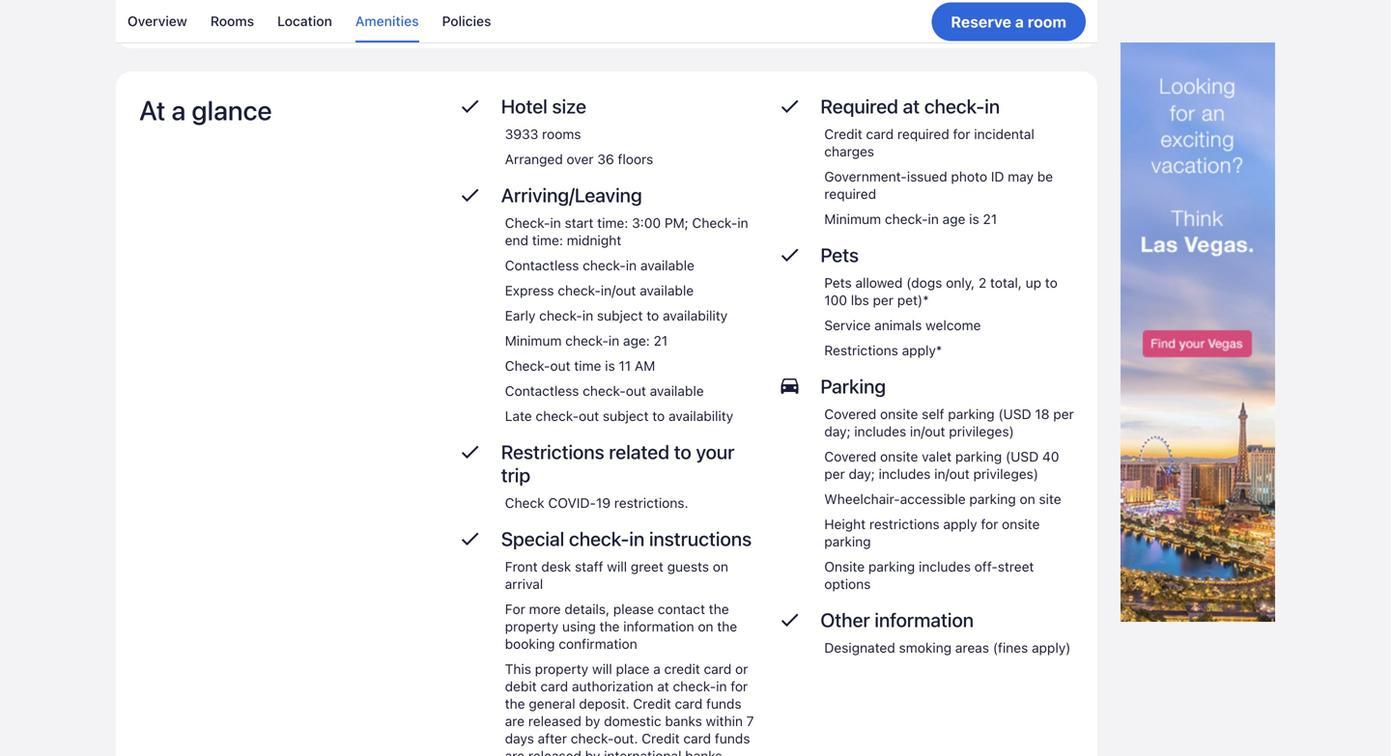 Task type: locate. For each thing, give the bounding box(es) containing it.
includes down valet
[[879, 466, 931, 482]]

card down the required
[[866, 126, 894, 142]]

0 vertical spatial contactless
[[505, 258, 579, 274]]

apply)
[[1032, 640, 1071, 656]]

is right age
[[969, 211, 979, 227]]

2 horizontal spatial information
[[875, 609, 974, 632]]

1 vertical spatial includes
[[879, 466, 931, 482]]

in/out down self
[[910, 424, 945, 440]]

1 vertical spatial covered
[[825, 449, 877, 465]]

21
[[983, 211, 997, 227], [654, 333, 668, 349]]

(usd left 40
[[1006, 449, 1039, 465]]

wheelchair-
[[825, 492, 900, 507]]

2 vertical spatial onsite
[[1002, 517, 1040, 533]]

this inside front desk staff will greet guests on arrival for more details, please contact the property using the information on the booking confirmation this property will place a credit card or debit card authorization at check-in for the general deposit. credit card funds are released by domestic banks within 7 days after check-out. credit card funds are released by international
[[505, 662, 531, 678]]

0 vertical spatial this
[[459, 8, 485, 24]]

in/out
[[601, 283, 636, 299], [910, 424, 945, 440], [935, 466, 970, 482]]

0 horizontal spatial for
[[731, 679, 748, 695]]

general
[[529, 696, 575, 712]]

parking
[[821, 375, 886, 398]]

(usd left 18
[[999, 407, 1032, 422]]

contactless up the express
[[505, 258, 579, 274]]

0 horizontal spatial out
[[550, 358, 571, 374]]

19
[[596, 495, 611, 511]]

a inside button
[[1015, 13, 1024, 31]]

0 horizontal spatial required
[[825, 186, 877, 202]]

pets for pets
[[821, 244, 859, 266]]

time: up midnight on the top left of the page
[[597, 215, 628, 231]]

1 horizontal spatial for
[[953, 126, 971, 142]]

time: right end in the top left of the page
[[532, 233, 563, 249]]

are up days
[[505, 714, 525, 730]]

domestic
[[604, 714, 662, 730]]

time
[[574, 358, 601, 374]]

provided
[[577, 8, 632, 24]]

our
[[654, 8, 675, 24]]

debit
[[505, 679, 537, 695]]

0 vertical spatial pets
[[821, 244, 859, 266]]

in left age
[[928, 211, 939, 227]]

the down debit
[[505, 696, 525, 712]]

on right guests
[[713, 559, 728, 575]]

for
[[505, 602, 525, 618]]

in up within at the bottom right of the page
[[716, 679, 727, 695]]

0 vertical spatial includes
[[854, 424, 907, 440]]

contactless up late
[[505, 383, 579, 399]]

covered up wheelchair-
[[825, 449, 877, 465]]

to inside pets allowed (dogs only, 2 total, up to 100 lbs per pet)* service animals welcome restrictions apply*
[[1045, 275, 1058, 291]]

property
[[505, 619, 559, 635], [535, 662, 589, 678]]

check- down the express
[[539, 308, 582, 324]]

0 vertical spatial 21
[[983, 211, 997, 227]]

1 vertical spatial pets
[[825, 275, 852, 291]]

list
[[116, 0, 1098, 43]]

check-
[[505, 215, 550, 231], [692, 215, 738, 231], [505, 358, 550, 374]]

0 vertical spatial property
[[505, 619, 559, 635]]

privileges)
[[949, 424, 1014, 440], [973, 466, 1039, 482]]

1 vertical spatial minimum
[[505, 333, 562, 349]]

available down pm;
[[640, 258, 695, 274]]

1 horizontal spatial is
[[605, 358, 615, 374]]

1 vertical spatial contactless
[[505, 383, 579, 399]]

rooms
[[210, 13, 254, 29]]

0 vertical spatial covered
[[825, 407, 877, 422]]

0 vertical spatial privileges)
[[949, 424, 1014, 440]]

pets inside pets allowed (dogs only, 2 total, up to 100 lbs per pet)* service animals welcome restrictions apply*
[[825, 275, 852, 291]]

0 vertical spatial a
[[1015, 13, 1024, 31]]

arrival
[[505, 577, 543, 593]]

2 vertical spatial per
[[825, 466, 845, 482]]

0 vertical spatial restrictions
[[825, 343, 898, 359]]

will
[[607, 559, 627, 575], [592, 662, 612, 678]]

0 horizontal spatial this
[[459, 8, 485, 24]]

confirmation
[[559, 636, 637, 652]]

0 horizontal spatial restrictions
[[501, 441, 605, 464]]

21 right age
[[983, 211, 997, 227]]

0 vertical spatial are
[[505, 714, 525, 730]]

2 vertical spatial in/out
[[935, 466, 970, 482]]

for inside front desk staff will greet guests on arrival for more details, please contact the property using the information on the booking confirmation this property will place a credit card or debit card authorization at check-in for the general deposit. credit card funds are released by domestic banks within 7 days after check-out. credit card funds are released by international
[[731, 679, 748, 695]]

check- right late
[[536, 408, 579, 424]]

credit
[[825, 126, 863, 142], [633, 696, 671, 712], [642, 731, 680, 747]]

out down am
[[626, 383, 646, 399]]

1 horizontal spatial minimum
[[825, 211, 881, 227]]

2 covered from the top
[[825, 449, 877, 465]]

0 vertical spatial by
[[635, 8, 651, 24]]

parking
[[948, 407, 995, 422], [956, 449, 1002, 465], [970, 492, 1016, 507], [825, 534, 871, 550], [869, 559, 915, 575]]

incidental
[[974, 126, 1035, 142]]

a inside front desk staff will greet guests on arrival for more details, please contact the property using the information on the booking confirmation this property will place a credit card or debit card authorization at check-in for the general deposit. credit card funds are released by domestic banks within 7 days after check-out. credit card funds are released by international
[[653, 662, 661, 678]]

0 vertical spatial for
[[953, 126, 971, 142]]

1 horizontal spatial restrictions
[[825, 343, 898, 359]]

check- down deposit.
[[571, 731, 614, 747]]

availability down pm;
[[663, 308, 728, 324]]

includes
[[854, 424, 907, 440], [879, 466, 931, 482], [919, 559, 971, 575]]

2 vertical spatial on
[[698, 619, 714, 635]]

in left "age:"
[[609, 333, 620, 349]]

3933 rooms arranged over 36 floors
[[505, 126, 653, 167]]

2 contactless from the top
[[505, 383, 579, 399]]

welcome
[[926, 318, 981, 334]]

card left or
[[704, 662, 732, 678]]

front
[[505, 559, 538, 575]]

2 vertical spatial is
[[605, 358, 615, 374]]

time:
[[597, 215, 628, 231], [532, 233, 563, 249]]

am
[[635, 358, 655, 374]]

1 vertical spatial is
[[969, 211, 979, 227]]

parking up apply
[[970, 492, 1016, 507]]

card up banks
[[675, 696, 703, 712]]

a right at
[[171, 94, 186, 126]]

21 right "age:"
[[654, 333, 668, 349]]

is left provided
[[563, 8, 573, 24]]

information down contact
[[623, 619, 694, 635]]

restrictions down service
[[825, 343, 898, 359]]

for down or
[[731, 679, 748, 695]]

information left provided
[[489, 8, 560, 24]]

2 horizontal spatial for
[[981, 517, 998, 533]]

please
[[613, 602, 654, 618]]

1 vertical spatial this
[[505, 662, 531, 678]]

arriving/leaving
[[501, 184, 642, 207]]

on inside covered onsite self parking (usd 18 per day; includes in/out privileges) covered onsite valet parking (usd 40 per day; includes in/out privileges) wheelchair-accessible parking on site height restrictions apply for onsite parking onsite parking includes off-street options
[[1020, 492, 1035, 507]]

credit up domestic
[[633, 696, 671, 712]]

out left "time"
[[550, 358, 571, 374]]

released
[[528, 714, 582, 730], [528, 749, 582, 757]]

out down "time"
[[579, 408, 599, 424]]

to right up
[[1045, 275, 1058, 291]]

credit inside credit card required for incidental charges government-issued photo id may be required minimum check-in age is 21
[[825, 126, 863, 142]]

restrictions inside pets allowed (dogs only, 2 total, up to 100 lbs per pet)* service animals welcome restrictions apply*
[[825, 343, 898, 359]]

restrictions related to your trip
[[501, 441, 735, 487]]

restrictions inside restrictions related to your trip
[[501, 441, 605, 464]]

minimum down early
[[505, 333, 562, 349]]

on left site
[[1020, 492, 1035, 507]]

information for this
[[489, 8, 560, 24]]

credit card required for incidental charges government-issued photo id may be required minimum check-in age is 21
[[825, 126, 1053, 227]]

1 horizontal spatial this
[[505, 662, 531, 678]]

in
[[985, 95, 1000, 118], [928, 211, 939, 227], [550, 215, 561, 231], [738, 215, 748, 231], [626, 258, 637, 274], [582, 308, 593, 324], [609, 333, 620, 349], [629, 528, 645, 550], [716, 679, 727, 695]]

pets
[[821, 244, 859, 266], [825, 275, 852, 291]]

availability up 'your'
[[669, 408, 734, 424]]

1 horizontal spatial required
[[898, 126, 950, 142]]

check-
[[925, 95, 985, 118], [885, 211, 928, 227], [583, 258, 626, 274], [558, 283, 601, 299], [539, 308, 582, 324], [565, 333, 609, 349], [583, 383, 626, 399], [536, 408, 579, 424], [569, 528, 629, 550], [673, 679, 716, 695], [571, 731, 614, 747]]

restrictions up trip
[[501, 441, 605, 464]]

a right place
[[653, 662, 661, 678]]

1 vertical spatial on
[[713, 559, 728, 575]]

required at check-in
[[821, 95, 1000, 118]]

will right 'staff'
[[607, 559, 627, 575]]

staff
[[575, 559, 603, 575]]

only,
[[946, 275, 975, 291]]

reserve a room
[[951, 13, 1067, 31]]

available up "age:"
[[640, 283, 694, 299]]

in inside credit card required for incidental charges government-issued photo id may be required minimum check-in age is 21
[[928, 211, 939, 227]]

1 released from the top
[[528, 714, 582, 730]]

0 vertical spatial will
[[607, 559, 627, 575]]

2
[[979, 275, 987, 291]]

1 horizontal spatial time:
[[597, 215, 628, 231]]

onsite left self
[[880, 407, 918, 422]]

at
[[139, 94, 166, 126]]

privileges) up apply
[[973, 466, 1039, 482]]

out
[[550, 358, 571, 374], [626, 383, 646, 399], [579, 408, 599, 424]]

by
[[635, 8, 651, 24], [585, 714, 600, 730], [585, 749, 600, 757]]

2 horizontal spatial a
[[1015, 13, 1024, 31]]

at right the required
[[903, 95, 920, 118]]

0 vertical spatial at
[[903, 95, 920, 118]]

0 vertical spatial minimum
[[825, 211, 881, 227]]

for right apply
[[981, 517, 998, 533]]

1 vertical spatial for
[[981, 517, 998, 533]]

0 horizontal spatial at
[[657, 679, 669, 695]]

0 vertical spatial in/out
[[601, 283, 636, 299]]

1 vertical spatial funds
[[715, 731, 750, 747]]

2 vertical spatial a
[[653, 662, 661, 678]]

available down am
[[650, 383, 704, 399]]

0 horizontal spatial is
[[563, 8, 573, 24]]

total,
[[990, 275, 1022, 291]]

credit up international
[[642, 731, 680, 747]]

for
[[953, 126, 971, 142], [981, 517, 998, 533], [731, 679, 748, 695]]

1 vertical spatial availability
[[669, 408, 734, 424]]

1 horizontal spatial 21
[[983, 211, 997, 227]]

0 vertical spatial credit
[[825, 126, 863, 142]]

1 horizontal spatial information
[[623, 619, 694, 635]]

2 vertical spatial by
[[585, 749, 600, 757]]

minimum
[[825, 211, 881, 227], [505, 333, 562, 349]]

per
[[873, 293, 894, 308], [1053, 407, 1074, 422], [825, 466, 845, 482]]

property up general on the left bottom of page
[[535, 662, 589, 678]]

2 vertical spatial includes
[[919, 559, 971, 575]]

details,
[[565, 602, 610, 618]]

the right contact
[[709, 602, 729, 618]]

minimum down government-
[[825, 211, 881, 227]]

start
[[565, 215, 594, 231]]

in/out down valet
[[935, 466, 970, 482]]

0 horizontal spatial information
[[489, 8, 560, 24]]

2 horizontal spatial is
[[969, 211, 979, 227]]

apply*
[[902, 343, 942, 359]]

place
[[616, 662, 650, 678]]

to up "age:"
[[647, 308, 659, 324]]

a for at
[[171, 94, 186, 126]]

1 vertical spatial are
[[505, 749, 525, 757]]

rooms
[[542, 126, 581, 142]]

1 vertical spatial at
[[657, 679, 669, 695]]

or
[[735, 662, 748, 678]]

id
[[991, 169, 1004, 185]]

0 vertical spatial per
[[873, 293, 894, 308]]

parking down height
[[825, 534, 871, 550]]

on down contact
[[698, 619, 714, 635]]

per right 18
[[1053, 407, 1074, 422]]

is left 11
[[605, 358, 615, 374]]

to up related
[[652, 408, 665, 424]]

after
[[538, 731, 567, 747]]

restrictions
[[825, 343, 898, 359], [501, 441, 605, 464]]

funds up within at the bottom right of the page
[[706, 696, 742, 712]]

on
[[1020, 492, 1035, 507], [713, 559, 728, 575], [698, 619, 714, 635]]

includes down parking
[[854, 424, 907, 440]]

2 vertical spatial available
[[650, 383, 704, 399]]

1 vertical spatial released
[[528, 749, 582, 757]]

location
[[277, 13, 332, 29]]

0 vertical spatial on
[[1020, 492, 1035, 507]]

0 vertical spatial funds
[[706, 696, 742, 712]]

property up booking
[[505, 619, 559, 635]]

in inside front desk staff will greet guests on arrival for more details, please contact the property using the information on the booking confirmation this property will place a credit card or debit card authorization at check-in for the general deposit. credit card funds are released by domestic banks within 7 days after check-out. credit card funds are released by international
[[716, 679, 727, 695]]

0 vertical spatial released
[[528, 714, 582, 730]]

0 horizontal spatial 21
[[654, 333, 668, 349]]

0 vertical spatial subject
[[597, 308, 643, 324]]

this
[[459, 8, 485, 24], [505, 662, 531, 678]]

check- down issued
[[885, 211, 928, 227]]

subject up related
[[603, 408, 649, 424]]

partners.
[[678, 8, 735, 24]]

1 vertical spatial (usd
[[1006, 449, 1039, 465]]

per up wheelchair-
[[825, 466, 845, 482]]

0 vertical spatial availability
[[663, 308, 728, 324]]

a for reserve
[[1015, 13, 1024, 31]]

availability
[[663, 308, 728, 324], [669, 408, 734, 424]]

in down the 3:00
[[626, 258, 637, 274]]

check- down midnight on the top left of the page
[[583, 258, 626, 274]]

1 horizontal spatial per
[[873, 293, 894, 308]]

1 horizontal spatial a
[[653, 662, 661, 678]]

required
[[898, 126, 950, 142], [825, 186, 877, 202]]

check- right the express
[[558, 283, 601, 299]]

1 vertical spatial a
[[171, 94, 186, 126]]

location link
[[277, 0, 332, 43]]

day; down parking
[[825, 424, 851, 440]]

amenities
[[355, 13, 419, 29]]

privileges) up valet
[[949, 424, 1014, 440]]

1 vertical spatial restrictions
[[501, 441, 605, 464]]

for left incidental
[[953, 126, 971, 142]]

check
[[505, 495, 545, 511]]

0 vertical spatial required
[[898, 126, 950, 142]]

pets allowed (dogs only, 2 total, up to 100 lbs per pet)* service animals welcome restrictions apply*
[[825, 275, 1058, 359]]

1 horizontal spatial at
[[903, 95, 920, 118]]

1 vertical spatial required
[[825, 186, 877, 202]]

check- inside credit card required for incidental charges government-issued photo id may be required minimum check-in age is 21
[[885, 211, 928, 227]]

credit
[[664, 662, 700, 678]]

trip
[[501, 464, 531, 487]]

onsite down site
[[1002, 517, 1040, 533]]

subject up "age:"
[[597, 308, 643, 324]]

in/out inside the check-in start time: 3:00 pm; check-in end time: midnight contactless check-in available express check-in/out available early check-in subject to availability minimum check-in age: 21 check-out time is 11 am contactless check-out available late check-out subject to availability
[[601, 283, 636, 299]]

a left room
[[1015, 13, 1024, 31]]

service
[[825, 318, 871, 334]]

contactless
[[505, 258, 579, 274], [505, 383, 579, 399]]

this right amenities
[[459, 8, 485, 24]]

0 horizontal spatial minimum
[[505, 333, 562, 349]]

are down days
[[505, 749, 525, 757]]

2 horizontal spatial out
[[626, 383, 646, 399]]

information up smoking
[[875, 609, 974, 632]]

express
[[505, 283, 554, 299]]

covered down parking
[[825, 407, 877, 422]]

covered onsite self parking (usd 18 per day; includes in/out privileges) covered onsite valet parking (usd 40 per day; includes in/out privileges) wheelchair-accessible parking on site height restrictions apply for onsite parking onsite parking includes off-street options
[[825, 407, 1074, 593]]

day; up wheelchair-
[[849, 466, 875, 482]]

valet
[[922, 449, 952, 465]]

front desk staff will greet guests on arrival for more details, please contact the property using the information on the booking confirmation this property will place a credit card or debit card authorization at check-in for the general deposit. credit card funds are released by domestic banks within 7 days after check-out. credit card funds are released by international 
[[505, 559, 754, 757]]

21 inside the check-in start time: 3:00 pm; check-in end time: midnight contactless check-in available express check-in/out available early check-in subject to availability minimum check-in age: 21 check-out time is 11 am contactless check-out available late check-out subject to availability
[[654, 333, 668, 349]]

includes left 'off-'
[[919, 559, 971, 575]]

0 horizontal spatial a
[[171, 94, 186, 126]]

pet)*
[[897, 293, 929, 308]]

parking down restrictions
[[869, 559, 915, 575]]

2 vertical spatial out
[[579, 408, 599, 424]]

(usd
[[999, 407, 1032, 422], [1006, 449, 1039, 465]]

1 vertical spatial 21
[[654, 333, 668, 349]]

check- right pm;
[[692, 215, 738, 231]]

onsite left valet
[[880, 449, 918, 465]]



Task type: describe. For each thing, give the bounding box(es) containing it.
be
[[1038, 169, 1053, 185]]

information for other
[[875, 609, 974, 632]]

pets for pets allowed (dogs only, 2 total, up to 100 lbs per pet)* service animals welcome restrictions apply*
[[825, 275, 852, 291]]

2 released from the top
[[528, 749, 582, 757]]

1 vertical spatial subject
[[603, 408, 649, 424]]

in up greet
[[629, 528, 645, 550]]

greet
[[631, 559, 664, 575]]

7
[[747, 714, 754, 730]]

reserve a room button
[[932, 2, 1086, 41]]

to inside restrictions related to your trip
[[674, 441, 692, 464]]

check- down early
[[505, 358, 550, 374]]

this information is provided by our partners.
[[459, 8, 735, 24]]

apply
[[943, 517, 977, 533]]

may
[[1008, 169, 1034, 185]]

amenities link
[[355, 0, 419, 43]]

(fines
[[993, 640, 1028, 656]]

1 covered from the top
[[825, 407, 877, 422]]

3933
[[505, 126, 538, 142]]

the up confirmation
[[600, 619, 620, 635]]

special
[[501, 528, 565, 550]]

0 vertical spatial is
[[563, 8, 573, 24]]

up
[[1026, 275, 1042, 291]]

check covid-19 restrictions.
[[505, 495, 689, 511]]

check-in start time: 3:00 pm; check-in end time: midnight contactless check-in available express check-in/out available early check-in subject to availability minimum check-in age: 21 check-out time is 11 am contactless check-out available late check-out subject to availability
[[505, 215, 748, 424]]

late
[[505, 408, 532, 424]]

parking right valet
[[956, 449, 1002, 465]]

restrictions
[[870, 517, 940, 533]]

related
[[609, 441, 670, 464]]

1 vertical spatial property
[[535, 662, 589, 678]]

check- up "time"
[[565, 333, 609, 349]]

booking
[[505, 636, 555, 652]]

midnight
[[567, 233, 621, 249]]

in left start at the left of page
[[550, 215, 561, 231]]

site
[[1039, 492, 1062, 507]]

(dogs
[[906, 275, 942, 291]]

check- up 'staff'
[[569, 528, 629, 550]]

floors
[[618, 151, 653, 167]]

1 are from the top
[[505, 714, 525, 730]]

1 vertical spatial day;
[[849, 466, 875, 482]]

age:
[[623, 333, 650, 349]]

information inside front desk staff will greet guests on arrival for more details, please contact the property using the information on the booking confirmation this property will place a credit card or debit card authorization at check-in for the general deposit. credit card funds are released by domestic banks within 7 days after check-out. credit card funds are released by international
[[623, 619, 694, 635]]

1 vertical spatial in/out
[[910, 424, 945, 440]]

end
[[505, 233, 529, 249]]

list containing overview
[[116, 0, 1098, 43]]

0 horizontal spatial per
[[825, 466, 845, 482]]

2 vertical spatial credit
[[642, 731, 680, 747]]

card inside credit card required for incidental charges government-issued photo id may be required minimum check-in age is 21
[[866, 126, 894, 142]]

0 vertical spatial out
[[550, 358, 571, 374]]

1 vertical spatial will
[[592, 662, 612, 678]]

in right pm;
[[738, 215, 748, 231]]

off-
[[975, 559, 998, 575]]

21 inside credit card required for incidental charges government-issued photo id may be required minimum check-in age is 21
[[983, 211, 997, 227]]

days
[[505, 731, 534, 747]]

instructions
[[649, 528, 752, 550]]

required
[[821, 95, 899, 118]]

within
[[706, 714, 743, 730]]

is inside credit card required for incidental charges government-issued photo id may be required minimum check-in age is 21
[[969, 211, 979, 227]]

height
[[825, 517, 866, 533]]

rooms link
[[210, 0, 254, 43]]

36
[[597, 151, 614, 167]]

100
[[825, 293, 847, 308]]

check- up incidental
[[925, 95, 985, 118]]

special check-in instructions
[[501, 528, 752, 550]]

card down banks
[[684, 731, 711, 747]]

allowed
[[856, 275, 903, 291]]

1 vertical spatial per
[[1053, 407, 1074, 422]]

is inside the check-in start time: 3:00 pm; check-in end time: midnight contactless check-in available express check-in/out available early check-in subject to availability minimum check-in age: 21 check-out time is 11 am contactless check-out available late check-out subject to availability
[[605, 358, 615, 374]]

glance
[[192, 94, 272, 126]]

self
[[922, 407, 945, 422]]

desk
[[541, 559, 571, 575]]

designated
[[825, 640, 895, 656]]

parking right self
[[948, 407, 995, 422]]

international
[[604, 749, 682, 757]]

other information
[[821, 609, 974, 632]]

0 vertical spatial day;
[[825, 424, 851, 440]]

1 vertical spatial available
[[640, 283, 694, 299]]

overview link
[[128, 0, 187, 43]]

2 are from the top
[[505, 749, 525, 757]]

banks
[[665, 714, 702, 730]]

0 vertical spatial onsite
[[880, 407, 918, 422]]

for inside credit card required for incidental charges government-issued photo id may be required minimum check-in age is 21
[[953, 126, 971, 142]]

11
[[619, 358, 631, 374]]

street
[[998, 559, 1034, 575]]

hotel size
[[501, 95, 587, 118]]

1 vertical spatial by
[[585, 714, 600, 730]]

check- down credit
[[673, 679, 716, 695]]

overview
[[128, 13, 187, 29]]

1 vertical spatial out
[[626, 383, 646, 399]]

guests
[[667, 559, 709, 575]]

out.
[[614, 731, 638, 747]]

over
[[567, 151, 594, 167]]

government-
[[825, 169, 907, 185]]

covid-
[[548, 495, 596, 511]]

3:00
[[632, 215, 661, 231]]

age
[[943, 211, 966, 227]]

0 vertical spatial (usd
[[999, 407, 1032, 422]]

reserve
[[951, 13, 1012, 31]]

onsite
[[825, 559, 865, 575]]

room
[[1028, 13, 1067, 31]]

0 vertical spatial available
[[640, 258, 695, 274]]

1 horizontal spatial out
[[579, 408, 599, 424]]

minimum inside credit card required for incidental charges government-issued photo id may be required minimum check-in age is 21
[[825, 211, 881, 227]]

card up general on the left bottom of page
[[541, 679, 568, 695]]

photo
[[951, 169, 988, 185]]

the up or
[[717, 619, 737, 635]]

pm;
[[665, 215, 689, 231]]

at a glance
[[139, 94, 272, 126]]

early
[[505, 308, 536, 324]]

policies
[[442, 13, 491, 29]]

1 vertical spatial onsite
[[880, 449, 918, 465]]

1 vertical spatial time:
[[532, 233, 563, 249]]

in up incidental
[[985, 95, 1000, 118]]

contact
[[658, 602, 705, 618]]

restrictions.
[[614, 495, 689, 511]]

1 vertical spatial credit
[[633, 696, 671, 712]]

minimum inside the check-in start time: 3:00 pm; check-in end time: midnight contactless check-in available express check-in/out available early check-in subject to availability minimum check-in age: 21 check-out time is 11 am contactless check-out available late check-out subject to availability
[[505, 333, 562, 349]]

options
[[825, 577, 871, 593]]

issued
[[907, 169, 948, 185]]

at inside front desk staff will greet guests on arrival for more details, please contact the property using the information on the booking confirmation this property will place a credit card or debit card authorization at check-in for the general deposit. credit card funds are released by domestic banks within 7 days after check-out. credit card funds are released by international
[[657, 679, 669, 695]]

check- down "time"
[[583, 383, 626, 399]]

for inside covered onsite self parking (usd 18 per day; includes in/out privileges) covered onsite valet parking (usd 40 per day; includes in/out privileges) wheelchair-accessible parking on site height restrictions apply for onsite parking onsite parking includes off-street options
[[981, 517, 998, 533]]

check- up end in the top left of the page
[[505, 215, 550, 231]]

more
[[529, 602, 561, 618]]

1 contactless from the top
[[505, 258, 579, 274]]

0 vertical spatial time:
[[597, 215, 628, 231]]

in up "time"
[[582, 308, 593, 324]]

authorization
[[572, 679, 654, 695]]

1 vertical spatial privileges)
[[973, 466, 1039, 482]]

other
[[821, 609, 870, 632]]

per inside pets allowed (dogs only, 2 total, up to 100 lbs per pet)* service animals welcome restrictions apply*
[[873, 293, 894, 308]]



Task type: vqa. For each thing, say whether or not it's contained in the screenshot.
"Pets" in the Pets allowed (dogs only, 2 total, up to 100 lbs per pet)* Service animals welcome Restrictions apply*
yes



